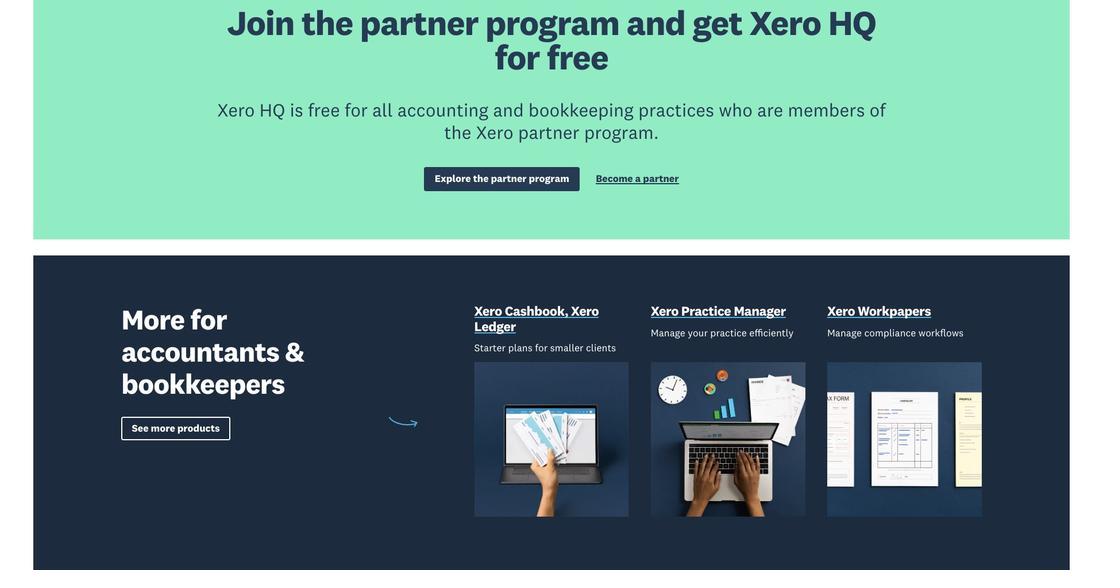 Task type: locate. For each thing, give the bounding box(es) containing it.
cashbook,
[[505, 303, 568, 319]]

manage down xero workpapers link
[[827, 327, 862, 339]]

all
[[372, 98, 393, 121]]

xero cashbook, xero ledger
[[474, 303, 599, 335]]

the for join
[[301, 1, 353, 44]]

manager
[[734, 303, 786, 319]]

1 vertical spatial and
[[493, 98, 524, 121]]

1 horizontal spatial and
[[626, 1, 685, 44]]

1 horizontal spatial free
[[547, 36, 608, 79]]

the inside xero hq is free for all accounting and bookkeeping practices who are members of the xero partner program.
[[444, 120, 471, 143]]

0 vertical spatial program
[[485, 1, 619, 44]]

explore
[[435, 173, 471, 185]]

manage compliance workflows
[[827, 327, 964, 339]]

see more products
[[132, 422, 220, 435]]

for inside join the partner program and get xero hq for free
[[495, 36, 540, 79]]

the inside join the partner program and get xero hq for free
[[301, 1, 353, 44]]

and
[[626, 1, 685, 44], [493, 98, 524, 121]]

1 vertical spatial program
[[529, 173, 569, 185]]

manage
[[651, 327, 685, 339], [827, 327, 862, 339]]

the for explore
[[473, 173, 489, 185]]

free right the is
[[308, 98, 340, 121]]

program for explore
[[529, 173, 569, 185]]

0 vertical spatial the
[[301, 1, 353, 44]]

xero workpapers link
[[827, 303, 931, 322]]

0 vertical spatial free
[[547, 36, 608, 79]]

0 vertical spatial and
[[626, 1, 685, 44]]

program.
[[584, 120, 659, 143]]

free up bookkeeping
[[547, 36, 608, 79]]

2 horizontal spatial the
[[473, 173, 489, 185]]

1 vertical spatial the
[[444, 120, 471, 143]]

0 horizontal spatial free
[[308, 98, 340, 121]]

0 horizontal spatial the
[[301, 1, 353, 44]]

2 manage from the left
[[827, 327, 862, 339]]

who
[[719, 98, 753, 121]]

1 manage from the left
[[651, 327, 685, 339]]

0 horizontal spatial and
[[493, 98, 524, 121]]

for
[[495, 36, 540, 79], [345, 98, 368, 121], [190, 302, 227, 337], [535, 342, 548, 355]]

partner for explore
[[491, 173, 527, 185]]

1 horizontal spatial hq
[[828, 1, 876, 44]]

clients
[[586, 342, 616, 355]]

partner inside xero hq is free for all accounting and bookkeeping practices who are members of the xero partner program.
[[518, 120, 579, 143]]

2 vertical spatial the
[[473, 173, 489, 185]]

hq inside join the partner program and get xero hq for free
[[828, 1, 876, 44]]

xero
[[749, 1, 821, 44], [217, 98, 255, 121], [476, 120, 513, 143], [474, 303, 502, 319], [571, 303, 599, 319], [651, 303, 679, 319], [827, 303, 855, 319]]

partner inside join the partner program and get xero hq for free
[[360, 1, 478, 44]]

program inside join the partner program and get xero hq for free
[[485, 1, 619, 44]]

program
[[485, 1, 619, 44], [529, 173, 569, 185]]

partner for become
[[643, 173, 679, 185]]

become a partner
[[596, 173, 679, 185]]

the
[[301, 1, 353, 44], [444, 120, 471, 143], [473, 173, 489, 185]]

hq
[[828, 1, 876, 44], [259, 98, 285, 121]]

manage for workpapers
[[827, 327, 862, 339]]

free inside xero hq is free for all accounting and bookkeeping practices who are members of the xero partner program.
[[308, 98, 340, 121]]

workpapers
[[858, 303, 931, 319]]

1 vertical spatial hq
[[259, 98, 285, 121]]

join
[[227, 1, 294, 44]]

manage left your
[[651, 327, 685, 339]]

0 vertical spatial hq
[[828, 1, 876, 44]]

xero hq is free for all accounting and bookkeeping practices who are members of the xero partner program.
[[217, 98, 886, 143]]

and inside join the partner program and get xero hq for free
[[626, 1, 685, 44]]

partner
[[360, 1, 478, 44], [518, 120, 579, 143], [491, 173, 527, 185], [643, 173, 679, 185]]

members
[[788, 98, 865, 121]]

0 horizontal spatial manage
[[651, 327, 685, 339]]

1 horizontal spatial manage
[[827, 327, 862, 339]]

partner inside 'link'
[[643, 173, 679, 185]]

0 horizontal spatial hq
[[259, 98, 285, 121]]

explore the partner program link
[[424, 167, 580, 191]]

more
[[151, 422, 175, 435]]

practice
[[710, 327, 747, 339]]

see more products link
[[121, 417, 230, 441]]

1 horizontal spatial the
[[444, 120, 471, 143]]

free
[[547, 36, 608, 79], [308, 98, 340, 121]]

starter plans for smaller clients
[[474, 342, 616, 355]]

more for accountants & bookkeepers
[[121, 302, 304, 402]]

1 vertical spatial free
[[308, 98, 340, 121]]



Task type: vqa. For each thing, say whether or not it's contained in the screenshot.
what
no



Task type: describe. For each thing, give the bounding box(es) containing it.
efficiently
[[749, 327, 794, 339]]

bookkeeping
[[528, 98, 634, 121]]

get
[[692, 1, 742, 44]]

for inside xero hq is free for all accounting and bookkeeping practices who are members of the xero partner program.
[[345, 98, 368, 121]]

for inside more for accountants & bookkeepers
[[190, 302, 227, 337]]

practices
[[638, 98, 714, 121]]

explore the partner program
[[435, 173, 569, 185]]

see
[[132, 422, 149, 435]]

starter
[[474, 342, 506, 355]]

and inside xero hq is free for all accounting and bookkeeping practices who are members of the xero partner program.
[[493, 98, 524, 121]]

bookkeepers
[[121, 367, 285, 402]]

a
[[635, 173, 641, 185]]

partner for join
[[360, 1, 478, 44]]

xero inside join the partner program and get xero hq for free
[[749, 1, 821, 44]]

are
[[757, 98, 783, 121]]

your
[[688, 327, 708, 339]]

xero practice manager
[[651, 303, 786, 319]]

program for join
[[485, 1, 619, 44]]

manage for practice
[[651, 327, 685, 339]]

smaller
[[550, 342, 583, 355]]

xero practice manager link
[[651, 303, 786, 322]]

xero workpapers
[[827, 303, 931, 319]]

join the partner program and get xero hq for free
[[227, 1, 876, 79]]

manage your practice efficiently
[[651, 327, 794, 339]]

accountants
[[121, 334, 279, 369]]

become
[[596, 173, 633, 185]]

xero cashbook, xero ledger link
[[474, 303, 629, 337]]

products
[[177, 422, 220, 435]]

more
[[121, 302, 185, 337]]

is
[[290, 98, 303, 121]]

plans
[[508, 342, 533, 355]]

accounting
[[397, 98, 488, 121]]

of
[[870, 98, 886, 121]]

free inside join the partner program and get xero hq for free
[[547, 36, 608, 79]]

&
[[285, 334, 304, 369]]

practice
[[681, 303, 731, 319]]

workflows
[[918, 327, 964, 339]]

hq inside xero hq is free for all accounting and bookkeeping practices who are members of the xero partner program.
[[259, 98, 285, 121]]

ledger
[[474, 318, 516, 335]]

become a partner link
[[596, 173, 679, 188]]

compliance
[[864, 327, 916, 339]]



